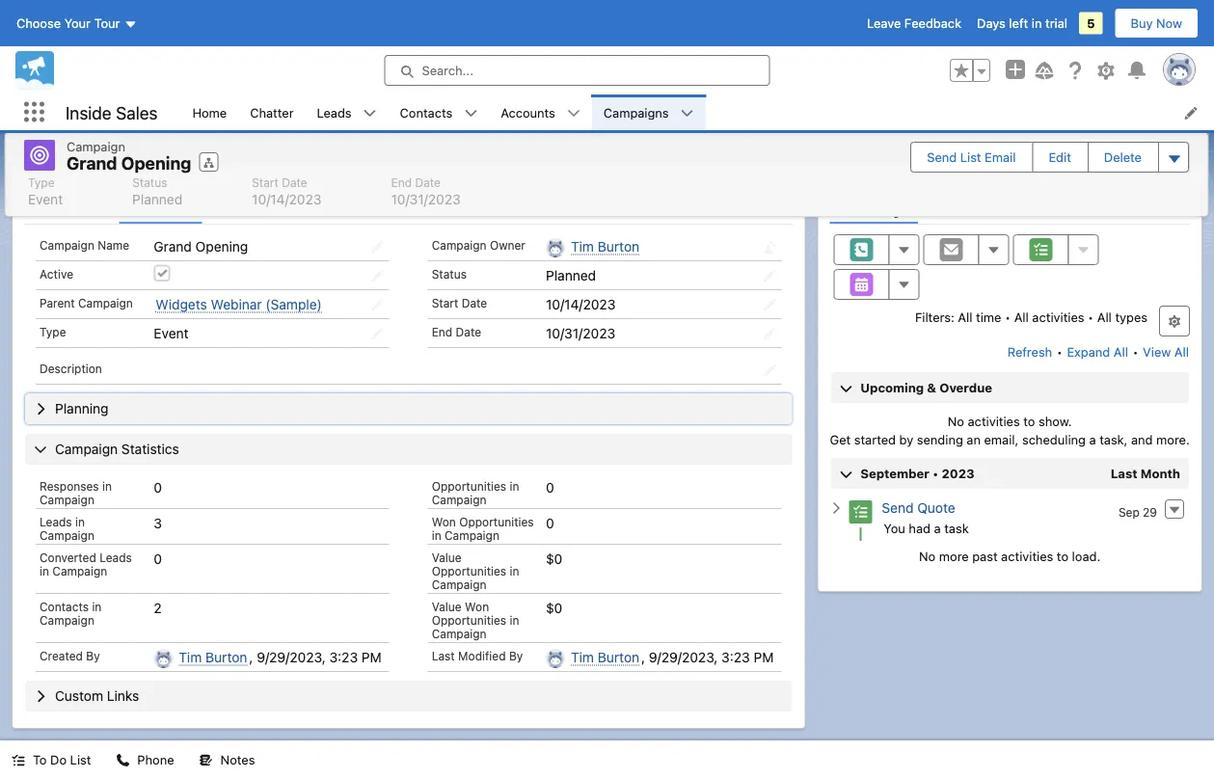 Task type: vqa. For each thing, say whether or not it's contained in the screenshot.
Tim Burton related to Last Modified By
yes



Task type: describe. For each thing, give the bounding box(es) containing it.
campaign inside value opportunities in campaign
[[432, 578, 487, 592]]

pm for created by
[[362, 649, 382, 665]]

campaign down inside
[[67, 139, 125, 153]]

get
[[830, 433, 851, 447]]

widgets webinar (sample) link
[[156, 296, 322, 313]]

refresh button
[[1007, 337, 1054, 368]]

0 vertical spatial list
[[961, 150, 982, 164]]

campaign up the active in the left top of the page
[[40, 238, 94, 252]]

custom
[[55, 689, 103, 704]]

start date 10/14/2023
[[252, 176, 322, 207]]

won inside won opportunities in campaign
[[432, 515, 456, 529]]

0 vertical spatial 10/14/2023
[[252, 192, 322, 207]]

status planned
[[132, 176, 183, 207]]

no for activities
[[948, 414, 965, 428]]

tim for last modified by
[[571, 649, 594, 665]]

text default image for contacts
[[464, 107, 478, 120]]

status for status
[[432, 267, 467, 281]]

won opportunities in campaign
[[432, 515, 534, 542]]

choose your tour button
[[15, 8, 138, 39]]

burton for created by
[[206, 649, 247, 665]]

start date
[[432, 296, 488, 310]]

1 by from the left
[[86, 649, 100, 663]]

0 vertical spatial activities
[[1033, 310, 1085, 324]]

grand for campaign name
[[154, 238, 192, 254]]

you
[[884, 521, 906, 536]]

tim burton for last modified by
[[571, 649, 640, 665]]

upcoming
[[861, 381, 925, 395]]

, for last modified by
[[642, 649, 646, 665]]

tim burton link for last modified by
[[571, 649, 640, 666]]

view
[[1144, 345, 1172, 359]]

no for more
[[920, 549, 936, 564]]

text default image for phone
[[116, 754, 130, 768]]

0 for responses in campaign
[[154, 480, 162, 496]]

leads in campaign
[[40, 515, 94, 542]]

grand for campaign
[[67, 153, 117, 174]]

date for end date 10/31/2023
[[415, 176, 441, 190]]

true image
[[154, 265, 170, 281]]

tim for campaign owner
[[571, 238, 594, 254]]

5
[[1088, 16, 1096, 30]]

1 horizontal spatial to
[[1058, 549, 1069, 564]]

campaign inside won opportunities in campaign
[[445, 529, 500, 542]]

grand opening for campaign name
[[154, 238, 248, 254]]

activities inside no activities to show. get started by sending an email, scheduling a task, and more.
[[968, 414, 1021, 428]]

tim burton for created by
[[179, 649, 247, 665]]

planned inside list
[[132, 192, 183, 207]]

inside
[[66, 102, 112, 123]]

now
[[1157, 16, 1183, 30]]

send list email
[[928, 150, 1017, 164]]

chatter
[[250, 105, 294, 120]]

a inside no activities to show. get started by sending an email, scheduling a task, and more.
[[1090, 433, 1097, 447]]

send list email button
[[912, 143, 1032, 172]]

pm for last modified by
[[754, 649, 774, 665]]

phone button
[[105, 741, 186, 780]]

date for start date 10/14/2023
[[282, 176, 308, 190]]

widgets
[[156, 296, 207, 312]]

last for last modified by
[[432, 649, 455, 663]]

in inside contacts in campaign
[[92, 600, 102, 614]]

• up expand
[[1089, 310, 1095, 324]]

opportunities inside opportunities in campaign
[[432, 480, 507, 493]]

campaign statistics button
[[25, 434, 793, 465]]

0 for opportunities in campaign
[[546, 480, 555, 496]]

sep
[[1119, 506, 1140, 519]]

tim burton for campaign owner
[[571, 238, 640, 254]]

burton for last modified by
[[598, 649, 640, 665]]

scheduling
[[1023, 433, 1087, 447]]

campaign owner
[[432, 238, 526, 252]]

leave
[[868, 16, 902, 30]]

0 horizontal spatial 10/31/2023
[[391, 192, 461, 207]]

more
[[940, 549, 970, 564]]

do
[[50, 753, 67, 768]]

and
[[1132, 433, 1154, 447]]

past
[[973, 549, 998, 564]]

won inside value won opportunities in campaign
[[465, 600, 489, 614]]

campaigns
[[604, 105, 669, 120]]

buy now button
[[1115, 8, 1200, 39]]

send for send quote
[[882, 501, 914, 517]]

to inside no activities to show. get started by sending an email, scheduling a task, and more.
[[1024, 414, 1036, 428]]

started
[[855, 433, 897, 447]]

sales
[[116, 102, 158, 123]]

overdue
[[940, 381, 993, 395]]

date for start date
[[462, 296, 488, 310]]

last month
[[1111, 467, 1181, 481]]

3:23 for last modified by
[[722, 649, 751, 665]]

upcoming & overdue button
[[831, 373, 1190, 403]]

9/29/2023, for created by
[[257, 649, 326, 665]]

time
[[977, 310, 1002, 324]]

leads link
[[305, 95, 363, 130]]

2
[[154, 600, 162, 616]]

leads list item
[[305, 95, 389, 130]]

2 vertical spatial activities
[[1002, 549, 1054, 564]]

opportunities inside value won opportunities in campaign
[[432, 614, 507, 627]]

3:23 for created by
[[330, 649, 358, 665]]

delete
[[1105, 150, 1143, 164]]

planning
[[55, 401, 109, 417]]

by
[[900, 433, 914, 447]]

modified
[[458, 649, 506, 663]]

campaign inside converted leads in campaign
[[52, 565, 107, 578]]

no more past activities to load.
[[920, 549, 1101, 564]]

send for send list email
[[928, 150, 957, 164]]

value won opportunities in campaign
[[432, 600, 520, 641]]

choose
[[16, 16, 61, 30]]

in inside converted leads in campaign
[[40, 565, 49, 578]]

type for type
[[40, 325, 66, 339]]

accounts list item
[[490, 95, 592, 130]]

month
[[1141, 467, 1181, 481]]

campaign left the owner
[[432, 238, 487, 252]]

end date 10/31/2023
[[391, 176, 461, 207]]

to do list button
[[0, 741, 103, 780]]

search...
[[422, 63, 474, 78]]

, for created by
[[249, 649, 253, 665]]

$0 for 0
[[546, 551, 563, 567]]

value opportunities in campaign
[[432, 551, 520, 592]]

statistics
[[122, 442, 179, 457]]

types
[[1116, 310, 1148, 324]]

9/29/2023, for last modified by
[[649, 649, 718, 665]]

search... button
[[385, 55, 771, 86]]

all left time
[[959, 310, 973, 324]]

expand all button
[[1067, 337, 1130, 368]]

start for start date
[[432, 296, 459, 310]]

september
[[861, 467, 930, 481]]

$0 for 2
[[546, 600, 563, 616]]

feedback
[[905, 16, 962, 30]]

home link
[[181, 95, 239, 130]]

no activities to show. get started by sending an email, scheduling a task, and more.
[[830, 414, 1191, 447]]

upcoming & overdue
[[861, 381, 993, 395]]

opportunities inside won opportunities in campaign
[[460, 515, 534, 529]]

0 for won opportunities in campaign
[[546, 515, 555, 531]]

campaign up converted
[[40, 529, 94, 542]]

show.
[[1039, 414, 1073, 428]]

quote
[[918, 501, 956, 517]]

delete button
[[1089, 143, 1158, 172]]

inside sales
[[66, 102, 158, 123]]

send quote link
[[882, 501, 956, 517]]

task,
[[1100, 433, 1129, 447]]

campaign inside value won opportunities in campaign
[[432, 627, 487, 641]]

text default image for notes
[[199, 754, 213, 768]]

value for 0
[[432, 551, 462, 565]]

3
[[154, 515, 162, 531]]

in inside responses in campaign
[[102, 480, 112, 493]]

leads for leads
[[317, 105, 352, 120]]

campaign statistics
[[55, 442, 179, 457]]

responses in campaign
[[40, 480, 112, 507]]

• left expand
[[1057, 345, 1063, 359]]

related
[[40, 200, 92, 218]]

tim for created by
[[179, 649, 202, 665]]

type for type event
[[28, 176, 55, 190]]

edit button
[[1034, 143, 1087, 172]]

view all link
[[1143, 337, 1191, 368]]

value for 2
[[432, 600, 462, 614]]

created by
[[40, 649, 100, 663]]



Task type: locate. For each thing, give the bounding box(es) containing it.
• left 2023
[[933, 467, 939, 481]]

end inside end date 10/31/2023
[[391, 176, 412, 190]]

text default image left "contacts" link
[[363, 107, 377, 120]]

phone
[[137, 753, 174, 768]]

0 vertical spatial opening
[[121, 153, 191, 174]]

an
[[967, 433, 981, 447]]

0 horizontal spatial contacts
[[40, 600, 89, 614]]

campaign up responses
[[55, 442, 118, 457]]

0 horizontal spatial end
[[391, 176, 412, 190]]

0 right opportunities in campaign
[[546, 480, 555, 496]]

0 vertical spatial leads
[[317, 105, 352, 120]]

active
[[40, 267, 73, 281]]

send left email
[[928, 150, 957, 164]]

accounts
[[501, 105, 556, 120]]

1 vertical spatial send
[[882, 501, 914, 517]]

start up end date
[[432, 296, 459, 310]]

value inside value opportunities in campaign
[[432, 551, 462, 565]]

grand opening
[[67, 153, 191, 174], [154, 238, 248, 254]]

0 horizontal spatial no
[[920, 549, 936, 564]]

text default image right campaigns
[[681, 107, 694, 120]]

choose your tour
[[16, 16, 120, 30]]

0 horizontal spatial won
[[432, 515, 456, 529]]

start inside start date 10/14/2023
[[252, 176, 279, 190]]

1 horizontal spatial status
[[432, 267, 467, 281]]

all left types
[[1098, 310, 1113, 324]]

2 vertical spatial leads
[[100, 551, 132, 565]]

0 horizontal spatial ,
[[249, 649, 253, 665]]

event up campaign name
[[28, 192, 63, 207]]

campaign up value opportunities in campaign
[[445, 529, 500, 542]]

grand
[[67, 153, 117, 174], [154, 238, 192, 254]]

list for description
[[13, 165, 1201, 217]]

date inside end date 10/31/2023
[[415, 176, 441, 190]]

start down chatter
[[252, 176, 279, 190]]

end date
[[432, 325, 482, 339]]

list left email
[[961, 150, 982, 164]]

campaign right parent at top left
[[78, 296, 133, 310]]

send up you
[[882, 501, 914, 517]]

1 horizontal spatial by
[[509, 649, 523, 663]]

1 horizontal spatial text default image
[[464, 107, 478, 120]]

end down start date
[[432, 325, 453, 339]]

notes
[[221, 753, 255, 768]]

campaign up created by
[[40, 614, 94, 627]]

opening up webinar
[[196, 238, 248, 254]]

to
[[33, 753, 47, 768]]

event
[[28, 192, 63, 207], [154, 325, 189, 341]]

parent
[[40, 296, 75, 310]]

converted
[[40, 551, 96, 565]]

list
[[181, 95, 1215, 130], [13, 165, 1201, 217]]

0 horizontal spatial list
[[70, 753, 91, 768]]

opportunities down opportunities in campaign
[[460, 515, 534, 529]]

email
[[985, 150, 1017, 164]]

tim burton
[[571, 238, 640, 254], [179, 649, 247, 665], [571, 649, 640, 665]]

converted leads in campaign
[[40, 551, 132, 578]]

, 9/29/2023, 3:23 pm
[[249, 649, 382, 665], [642, 649, 774, 665]]

2 horizontal spatial text default image
[[567, 107, 581, 120]]

1 horizontal spatial planned
[[546, 267, 596, 283]]

0 horizontal spatial planned
[[132, 192, 183, 207]]

list right do at the bottom left of page
[[70, 753, 91, 768]]

1 vertical spatial a
[[935, 521, 942, 536]]

date down chatter link
[[282, 176, 308, 190]]

accounts link
[[490, 95, 567, 130]]

end
[[391, 176, 412, 190], [432, 325, 453, 339]]

0 vertical spatial 10/31/2023
[[391, 192, 461, 207]]

1 horizontal spatial , 9/29/2023, 3:23 pm
[[642, 649, 774, 665]]

1 , 9/29/2023, 3:23 pm from the left
[[249, 649, 382, 665]]

2 3:23 from the left
[[722, 649, 751, 665]]

chatter link
[[239, 95, 305, 130]]

custom links
[[55, 689, 139, 704]]

0 horizontal spatial , 9/29/2023, 3:23 pm
[[249, 649, 382, 665]]

1 vertical spatial opening
[[196, 238, 248, 254]]

1 value from the top
[[432, 551, 462, 565]]

text default image down search...
[[464, 107, 478, 120]]

1 vertical spatial leads
[[40, 515, 72, 529]]

date inside start date 10/14/2023
[[282, 176, 308, 190]]

opening up status planned
[[121, 153, 191, 174]]

no left the more
[[920, 549, 936, 564]]

text default image inside contacts list item
[[464, 107, 478, 120]]

contacts list item
[[389, 95, 490, 130]]

sep 29
[[1119, 506, 1158, 519]]

9/29/2023,
[[257, 649, 326, 665], [649, 649, 718, 665]]

1 vertical spatial won
[[465, 600, 489, 614]]

2 , 9/29/2023, 3:23 pm from the left
[[642, 649, 774, 665]]

activities up refresh button
[[1033, 310, 1085, 324]]

activities
[[1033, 310, 1085, 324], [968, 414, 1021, 428], [1002, 549, 1054, 564]]

0 horizontal spatial 9/29/2023,
[[257, 649, 326, 665]]

0 down 3
[[154, 551, 162, 567]]

status up start date
[[432, 267, 467, 281]]

1 vertical spatial end
[[432, 325, 453, 339]]

1 horizontal spatial 9/29/2023,
[[649, 649, 718, 665]]

1 vertical spatial $0
[[546, 600, 563, 616]]

0 vertical spatial won
[[432, 515, 456, 529]]

0 horizontal spatial text default image
[[363, 107, 377, 120]]

last down task,
[[1111, 467, 1138, 481]]

details
[[135, 200, 187, 218]]

campaigns list item
[[592, 95, 706, 130]]

opportunities inside value opportunities in campaign
[[432, 565, 507, 578]]

contacts link
[[389, 95, 464, 130]]

1 horizontal spatial a
[[1090, 433, 1097, 447]]

0 vertical spatial planned
[[132, 192, 183, 207]]

text default image inside 'to do list' button
[[12, 754, 25, 768]]

leads inside converted leads in campaign
[[100, 551, 132, 565]]

to left the show.
[[1024, 414, 1036, 428]]

1 vertical spatial event
[[154, 325, 189, 341]]

text default image inside notes button
[[199, 754, 213, 768]]

29
[[1144, 506, 1158, 519]]

10/31/2023
[[391, 192, 461, 207], [546, 325, 616, 341]]

date up end date
[[462, 296, 488, 310]]

in inside won opportunities in campaign
[[432, 529, 442, 542]]

event down 'widgets'
[[154, 325, 189, 341]]

status for status planned
[[132, 176, 167, 190]]

$0
[[546, 551, 563, 567], [546, 600, 563, 616]]

tim burton link for campaign owner
[[571, 238, 640, 255]]

0 horizontal spatial leads
[[40, 515, 72, 529]]

campaign inside campaign statistics dropdown button
[[55, 442, 118, 457]]

in
[[1032, 16, 1043, 30], [102, 480, 112, 493], [510, 480, 520, 493], [75, 515, 85, 529], [432, 529, 442, 542], [40, 565, 49, 578], [510, 565, 520, 578], [92, 600, 102, 614], [510, 614, 520, 627]]

0 horizontal spatial by
[[86, 649, 100, 663]]

activities up email,
[[968, 414, 1021, 428]]

in down converted leads in campaign
[[92, 600, 102, 614]]

1 vertical spatial start
[[432, 296, 459, 310]]

widgets webinar (sample)
[[156, 296, 322, 312]]

tour
[[94, 16, 120, 30]]

1 vertical spatial contacts
[[40, 600, 89, 614]]

your
[[64, 16, 91, 30]]

leads right converted
[[100, 551, 132, 565]]

buy now
[[1132, 16, 1183, 30]]

1 horizontal spatial won
[[465, 600, 489, 614]]

campaign up value won opportunities in campaign
[[432, 578, 487, 592]]

1 horizontal spatial end
[[432, 325, 453, 339]]

task image
[[850, 501, 873, 524]]

10/14/2023
[[252, 192, 322, 207], [546, 296, 616, 312]]

value down value opportunities in campaign
[[432, 600, 462, 614]]

filters: all time • all activities • all types
[[916, 310, 1148, 324]]

0 right won opportunities in campaign
[[546, 515, 555, 531]]

by right the modified
[[509, 649, 523, 663]]

no inside no activities to show. get started by sending an email, scheduling a task, and more.
[[948, 414, 965, 428]]

last left the modified
[[432, 649, 455, 663]]

0 vertical spatial list
[[181, 95, 1215, 130]]

0 vertical spatial grand opening
[[67, 153, 191, 174]]

0 horizontal spatial pm
[[362, 649, 382, 665]]

date down "contacts" link
[[415, 176, 441, 190]]

2 , from the left
[[642, 649, 646, 665]]

campaign name
[[40, 238, 129, 252]]

leads inside "list item"
[[317, 105, 352, 120]]

opening for campaign
[[121, 153, 191, 174]]

text default image left phone
[[116, 754, 130, 768]]

2 pm from the left
[[754, 649, 774, 665]]

0 up 3
[[154, 480, 162, 496]]

1 $0 from the top
[[546, 551, 563, 567]]

won down opportunities in campaign
[[432, 515, 456, 529]]

end for end date 10/31/2023
[[391, 176, 412, 190]]

end for end date
[[432, 325, 453, 339]]

0 horizontal spatial status
[[132, 176, 167, 190]]

1 vertical spatial grand
[[154, 238, 192, 254]]

1 , from the left
[[249, 649, 253, 665]]

1 horizontal spatial list
[[961, 150, 982, 164]]

1 horizontal spatial event
[[154, 325, 189, 341]]

3 text default image from the left
[[567, 107, 581, 120]]

responses
[[40, 480, 99, 493]]

opening
[[121, 153, 191, 174], [196, 238, 248, 254]]

all right expand
[[1114, 345, 1129, 359]]

0 horizontal spatial opening
[[121, 153, 191, 174]]

text default image left to
[[12, 754, 25, 768]]

1 vertical spatial list
[[13, 165, 1201, 217]]

no up sending
[[948, 414, 965, 428]]

home
[[192, 105, 227, 120]]

text default image for accounts
[[567, 107, 581, 120]]

campaign inside contacts in campaign
[[40, 614, 94, 627]]

text default image inside accounts list item
[[567, 107, 581, 120]]

leads down responses in campaign
[[40, 515, 72, 529]]

tim burton link for created by
[[179, 649, 247, 666]]

contacts in campaign
[[40, 600, 102, 627]]

campaign inside opportunities in campaign
[[432, 493, 487, 507]]

no more past activities to load. status
[[830, 549, 1191, 564]]

0 horizontal spatial grand
[[67, 153, 117, 174]]

campaign up last modified by
[[432, 627, 487, 641]]

0 horizontal spatial last
[[432, 649, 455, 663]]

0 horizontal spatial 3:23
[[330, 649, 358, 665]]

•
[[1006, 310, 1011, 324], [1089, 310, 1095, 324], [1057, 345, 1063, 359], [1133, 345, 1139, 359], [933, 467, 939, 481]]

campaign inside responses in campaign
[[40, 493, 94, 507]]

1 9/29/2023, from the left
[[257, 649, 326, 665]]

text default image inside campaigns list item
[[681, 107, 694, 120]]

1 vertical spatial list
[[70, 753, 91, 768]]

custom links button
[[25, 681, 793, 712]]

group
[[951, 59, 991, 82]]

parent campaign
[[40, 296, 133, 310]]

activity
[[846, 200, 903, 218]]

0 horizontal spatial to
[[1024, 414, 1036, 428]]

status up details
[[132, 176, 167, 190]]

in inside value won opportunities in campaign
[[510, 614, 520, 627]]

grand opening for campaign
[[67, 153, 191, 174]]

, 9/29/2023, 3:23 pm for created by
[[249, 649, 382, 665]]

2 value from the top
[[432, 600, 462, 614]]

1 vertical spatial 10/31/2023
[[546, 325, 616, 341]]

1 pm from the left
[[362, 649, 382, 665]]

opportunities up last modified by
[[432, 614, 507, 627]]

in right the left
[[1032, 16, 1043, 30]]

&
[[928, 381, 937, 395]]

text default image left task icon on the right of page
[[830, 502, 844, 515]]

won down value opportunities in campaign
[[465, 600, 489, 614]]

$0 right value won opportunities in campaign
[[546, 600, 563, 616]]

in down won opportunities in campaign
[[510, 565, 520, 578]]

0 vertical spatial type
[[28, 176, 55, 190]]

contacts inside contacts in campaign
[[40, 600, 89, 614]]

to
[[1024, 414, 1036, 428], [1058, 549, 1069, 564]]

1 vertical spatial value
[[432, 600, 462, 614]]

text default image for leads
[[363, 107, 377, 120]]

leads
[[317, 105, 352, 120], [40, 515, 72, 529], [100, 551, 132, 565]]

2 9/29/2023, from the left
[[649, 649, 718, 665]]

filters:
[[916, 310, 955, 324]]

0 vertical spatial event
[[28, 192, 63, 207]]

value down won opportunities in campaign
[[432, 551, 462, 565]]

in right responses
[[102, 480, 112, 493]]

campaigns link
[[592, 95, 681, 130]]

text default image inside leads "list item"
[[363, 107, 377, 120]]

1 horizontal spatial start
[[432, 296, 459, 310]]

leads inside leads in campaign
[[40, 515, 72, 529]]

date
[[282, 176, 308, 190], [415, 176, 441, 190], [462, 296, 488, 310], [456, 325, 482, 339]]

date down start date
[[456, 325, 482, 339]]

more.
[[1157, 433, 1191, 447]]

1 vertical spatial activities
[[968, 414, 1021, 428]]

buy
[[1132, 16, 1154, 30]]

0 vertical spatial to
[[1024, 414, 1036, 428]]

1 horizontal spatial contacts
[[400, 105, 453, 120]]

1 text default image from the left
[[363, 107, 377, 120]]

1 horizontal spatial 10/14/2023
[[546, 296, 616, 312]]

2 by from the left
[[509, 649, 523, 663]]

trial
[[1046, 16, 1068, 30]]

grand opening up true image
[[154, 238, 248, 254]]

details link
[[119, 200, 202, 224]]

september  •  2023
[[861, 467, 975, 481]]

opportunities down won opportunities in campaign
[[432, 565, 507, 578]]

0 horizontal spatial 10/14/2023
[[252, 192, 322, 207]]

grand down inside
[[67, 153, 117, 174]]

type up related
[[28, 176, 55, 190]]

1 horizontal spatial no
[[948, 414, 965, 428]]

1 vertical spatial planned
[[546, 267, 596, 283]]

list for status
[[181, 95, 1215, 130]]

1 vertical spatial last
[[432, 649, 455, 663]]

• right time
[[1006, 310, 1011, 324]]

planned
[[132, 192, 183, 207], [546, 267, 596, 283]]

in inside leads in campaign
[[75, 515, 85, 529]]

in up won opportunities in campaign
[[510, 480, 520, 493]]

all right time
[[1015, 310, 1029, 324]]

0 horizontal spatial event
[[28, 192, 63, 207]]

in inside value opportunities in campaign
[[510, 565, 520, 578]]

send inside button
[[928, 150, 957, 164]]

in down leads in campaign
[[40, 565, 49, 578]]

days
[[978, 16, 1006, 30]]

type down parent at top left
[[40, 325, 66, 339]]

0 horizontal spatial send
[[882, 501, 914, 517]]

1 horizontal spatial 10/31/2023
[[546, 325, 616, 341]]

1 horizontal spatial ,
[[642, 649, 646, 665]]

a right the had
[[935, 521, 942, 536]]

campaign up leads in campaign
[[40, 493, 94, 507]]

1 3:23 from the left
[[330, 649, 358, 665]]

contacts down search...
[[400, 105, 453, 120]]

$0 right value opportunities in campaign
[[546, 551, 563, 567]]

1 horizontal spatial pm
[[754, 649, 774, 665]]

1 vertical spatial no
[[920, 549, 936, 564]]

last for last month
[[1111, 467, 1138, 481]]

2023
[[942, 467, 975, 481]]

1 horizontal spatial leads
[[100, 551, 132, 565]]

refresh • expand all • view all
[[1008, 345, 1190, 359]]

refresh
[[1008, 345, 1053, 359]]

0 vertical spatial grand
[[67, 153, 117, 174]]

grand opening up status planned
[[67, 153, 191, 174]]

1 vertical spatial status
[[432, 267, 467, 281]]

text default image left notes
[[199, 754, 213, 768]]

date for end date
[[456, 325, 482, 339]]

2 text default image from the left
[[464, 107, 478, 120]]

1 vertical spatial grand opening
[[154, 238, 248, 254]]

all right view
[[1175, 345, 1190, 359]]

in inside opportunities in campaign
[[510, 480, 520, 493]]

0 vertical spatial start
[[252, 176, 279, 190]]

related link
[[24, 200, 108, 224]]

notes button
[[188, 741, 267, 780]]

last modified by
[[432, 649, 523, 663]]

0 vertical spatial $0
[[546, 551, 563, 567]]

planning button
[[25, 394, 793, 425]]

leads right chatter link
[[317, 105, 352, 120]]

text default image inside phone button
[[116, 754, 130, 768]]

type event
[[28, 176, 63, 207]]

2 $0 from the top
[[546, 600, 563, 616]]

text default image for to do list
[[12, 754, 25, 768]]

0 for converted leads in campaign
[[154, 551, 162, 567]]

text default image
[[363, 107, 377, 120], [464, 107, 478, 120], [567, 107, 581, 120]]

by right created
[[86, 649, 100, 663]]

burton for campaign owner
[[598, 238, 640, 254]]

event inside list
[[28, 192, 63, 207]]

0 vertical spatial status
[[132, 176, 167, 190]]

1 horizontal spatial send
[[928, 150, 957, 164]]

opening for campaign name
[[196, 238, 248, 254]]

1 horizontal spatial last
[[1111, 467, 1138, 481]]

0 vertical spatial a
[[1090, 433, 1097, 447]]

0 horizontal spatial a
[[935, 521, 942, 536]]

email,
[[985, 433, 1019, 447]]

2 horizontal spatial leads
[[317, 105, 352, 120]]

to left load.
[[1058, 549, 1069, 564]]

grand up true image
[[154, 238, 192, 254]]

1 vertical spatial 10/14/2023
[[546, 296, 616, 312]]

had
[[909, 521, 931, 536]]

list containing home
[[181, 95, 1215, 130]]

1 horizontal spatial grand
[[154, 238, 192, 254]]

campaign up contacts in campaign
[[52, 565, 107, 578]]

leave feedback link
[[868, 16, 962, 30]]

webinar
[[211, 296, 262, 312]]

0 vertical spatial end
[[391, 176, 412, 190]]

in down responses in campaign
[[75, 515, 85, 529]]

in up value opportunities in campaign
[[432, 529, 442, 542]]

in up last modified by
[[510, 614, 520, 627]]

activities right "past" in the bottom right of the page
[[1002, 549, 1054, 564]]

1 horizontal spatial opening
[[196, 238, 248, 254]]

a left task,
[[1090, 433, 1097, 447]]

0 vertical spatial contacts
[[400, 105, 453, 120]]

1 vertical spatial to
[[1058, 549, 1069, 564]]

links
[[107, 689, 139, 704]]

1 vertical spatial type
[[40, 325, 66, 339]]

0 vertical spatial no
[[948, 414, 965, 428]]

contacts down converted leads in campaign
[[40, 600, 89, 614]]

contacts inside "contacts" link
[[400, 105, 453, 120]]

, 9/29/2023, 3:23 pm for last modified by
[[642, 649, 774, 665]]

value inside value won opportunities in campaign
[[432, 600, 462, 614]]

list containing event
[[13, 165, 1201, 217]]

text default image
[[681, 107, 694, 120], [830, 502, 844, 515], [12, 754, 25, 768], [116, 754, 130, 768], [199, 754, 213, 768]]

campaign up won opportunities in campaign
[[432, 493, 487, 507]]

contacts for contacts in campaign
[[40, 600, 89, 614]]

status inside status planned
[[132, 176, 167, 190]]

0 vertical spatial value
[[432, 551, 462, 565]]

0 horizontal spatial start
[[252, 176, 279, 190]]

1 horizontal spatial 3:23
[[722, 649, 751, 665]]

text default image down search... button
[[567, 107, 581, 120]]

start for start date 10/14/2023
[[252, 176, 279, 190]]

created
[[40, 649, 83, 663]]

end down "contacts" link
[[391, 176, 412, 190]]

opportunities up won opportunities in campaign
[[432, 480, 507, 493]]

contacts for contacts
[[400, 105, 453, 120]]

• left view
[[1133, 345, 1139, 359]]

type inside the type event
[[28, 176, 55, 190]]

leads for leads in campaign
[[40, 515, 72, 529]]



